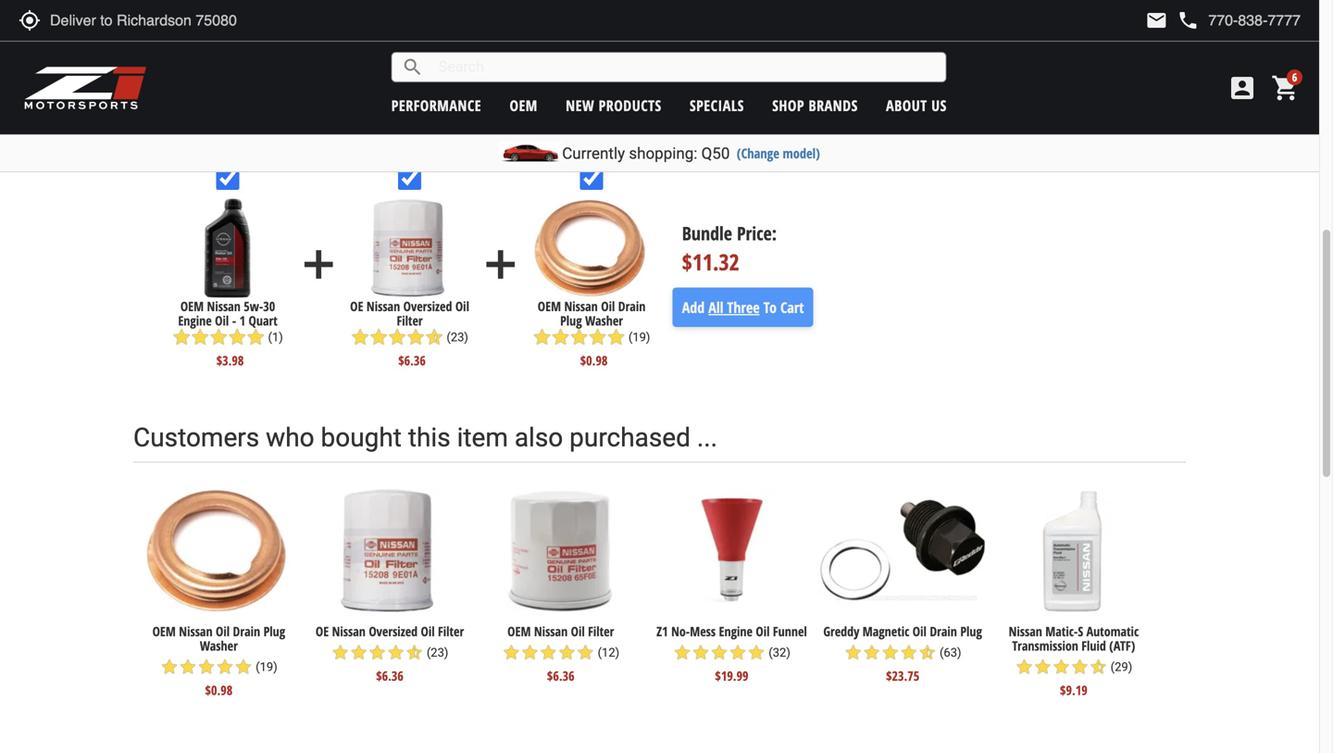Task type: vqa. For each thing, say whether or not it's contained in the screenshot.
Sedan to the left
no



Task type: describe. For each thing, give the bounding box(es) containing it.
(1)
[[268, 330, 283, 344]]

phone
[[1178, 9, 1200, 31]]

add all three to cart
[[682, 297, 804, 317]]

mess
[[690, 623, 716, 640]]

nissan inside "oem nissan oil filter star star star star star (12) $6.36"
[[534, 623, 568, 640]]

add
[[682, 297, 705, 317]]

performance
[[392, 95, 482, 115]]

to
[[764, 297, 777, 317]]

0 vertical spatial oe nissan oversized oil filter star star star star star_half (23) $6.36
[[350, 297, 470, 369]]

q50
[[702, 144, 730, 163]]

account_box
[[1228, 73, 1258, 103]]

(32)
[[769, 646, 791, 660]]

1 vertical spatial oe
[[316, 623, 329, 640]]

all
[[709, 297, 724, 317]]

shopping:
[[629, 144, 698, 163]]

z1 motorsports logo image
[[23, 65, 148, 111]]

engine inside 'oem nissan 5w-30 engine oil - 1 quart star star star star star (1) $3.98'
[[178, 312, 212, 329]]

new products link
[[566, 95, 662, 115]]

about
[[887, 95, 928, 115]]

0 vertical spatial oversized
[[404, 297, 452, 315]]

bought
[[260, 97, 343, 127]]

1 horizontal spatial (19)
[[629, 330, 651, 344]]

bundle
[[682, 220, 733, 246]]

engine inside z1 no-mess engine oil funnel star star star star star (32) $19.99
[[719, 623, 753, 640]]

0 horizontal spatial (19)
[[256, 660, 278, 674]]

1 vertical spatial oe nissan oversized oil filter star star star star star_half (23) $6.36
[[316, 623, 464, 685]]

automatic
[[1087, 623, 1140, 640]]

shop
[[773, 95, 805, 115]]

about us
[[887, 95, 947, 115]]

together
[[349, 97, 451, 127]]

this
[[408, 422, 451, 453]]

1 vertical spatial (23)
[[427, 646, 449, 660]]

specials
[[690, 95, 745, 115]]

frequently
[[133, 97, 254, 127]]

star_half inside nissan matic-s automatic transmission fluid (atf) star star star star star_half (29) $9.19
[[1090, 658, 1108, 676]]

new products
[[566, 95, 662, 115]]

1 horizontal spatial oem nissan oil drain plug washer star star star star star (19) $0.98
[[533, 297, 651, 369]]

purchased
[[570, 422, 691, 453]]

magnetic
[[863, 623, 910, 640]]

0 vertical spatial $0.98
[[581, 351, 608, 369]]

price:
[[737, 220, 777, 246]]

nissan matic-s automatic transmission fluid (atf) star star star star star_half (29) $9.19
[[1009, 623, 1140, 699]]

oem inside "oem nissan oil filter star star star star star (12) $6.36"
[[508, 623, 531, 640]]

oem nissan 5w-30 engine oil - 1 quart star star star star star (1) $3.98
[[173, 297, 283, 369]]

5w-
[[244, 297, 263, 315]]

(change
[[737, 144, 780, 162]]

search
[[402, 56, 424, 78]]

30
[[263, 297, 275, 315]]

2 add from the left
[[478, 241, 524, 287]]

nissan inside 'oem nissan 5w-30 engine oil - 1 quart star star star star star (1) $3.98'
[[207, 297, 241, 315]]

matic-
[[1046, 623, 1079, 640]]

0 vertical spatial (23)
[[447, 330, 469, 344]]

cart
[[781, 297, 804, 317]]

phone link
[[1178, 9, 1301, 31]]

Search search field
[[424, 53, 946, 81]]

filter inside "oem nissan oil filter star star star star star (12) $6.36"
[[588, 623, 614, 640]]

mail phone
[[1146, 9, 1200, 31]]

transmission
[[1013, 637, 1079, 654]]

(atf)
[[1110, 637, 1136, 654]]

funnel
[[773, 623, 808, 640]]

currently
[[562, 144, 625, 163]]

star_half inside greddy magnetic oil drain plug star star star star star_half (63) $23.75
[[919, 643, 937, 662]]

$3.98
[[216, 351, 244, 369]]

$23.75
[[887, 667, 920, 685]]



Task type: locate. For each thing, give the bounding box(es) containing it.
$0.98
[[581, 351, 608, 369], [205, 681, 233, 699]]

1 horizontal spatial $0.98
[[581, 351, 608, 369]]

shopping_cart
[[1272, 73, 1301, 103]]

oe nissan oversized oil filter star star star star star_half (23) $6.36
[[350, 297, 470, 369], [316, 623, 464, 685]]

frequently bought together
[[133, 97, 451, 127]]

account_box link
[[1224, 73, 1263, 103]]

z1
[[657, 623, 668, 640]]

oem nissan oil filter star star star star star (12) $6.36
[[502, 623, 620, 685]]

0 horizontal spatial $0.98
[[205, 681, 233, 699]]

$9.19
[[1061, 681, 1088, 699]]

z1 no-mess engine oil funnel star star star star star (32) $19.99
[[657, 623, 808, 685]]

s
[[1079, 623, 1084, 640]]

1 vertical spatial $0.98
[[205, 681, 233, 699]]

who
[[266, 422, 315, 453]]

star_half
[[425, 328, 444, 346], [405, 643, 424, 662], [919, 643, 937, 662], [1090, 658, 1108, 676]]

oil inside "oem nissan oil filter star star star star star (12) $6.36"
[[571, 623, 585, 640]]

1 horizontal spatial engine
[[719, 623, 753, 640]]

1 horizontal spatial add
[[478, 241, 524, 287]]

plug inside greddy magnetic oil drain plug star star star star star_half (63) $23.75
[[961, 623, 983, 640]]

also
[[515, 422, 563, 453]]

2 horizontal spatial plug
[[961, 623, 983, 640]]

star
[[173, 328, 191, 346], [191, 328, 210, 346], [210, 328, 228, 346], [228, 328, 247, 346], [247, 328, 265, 346], [351, 328, 370, 346], [370, 328, 388, 346], [388, 328, 407, 346], [407, 328, 425, 346], [533, 328, 552, 346], [552, 328, 570, 346], [570, 328, 589, 346], [589, 328, 607, 346], [607, 328, 626, 346], [331, 643, 350, 662], [350, 643, 368, 662], [368, 643, 387, 662], [387, 643, 405, 662], [502, 643, 521, 662], [521, 643, 539, 662], [539, 643, 558, 662], [558, 643, 577, 662], [577, 643, 595, 662], [673, 643, 692, 662], [692, 643, 711, 662], [711, 643, 729, 662], [729, 643, 748, 662], [748, 643, 766, 662], [845, 643, 863, 662], [863, 643, 882, 662], [882, 643, 900, 662], [900, 643, 919, 662], [160, 658, 179, 676], [179, 658, 197, 676], [197, 658, 216, 676], [216, 658, 234, 676], [234, 658, 253, 676], [1016, 658, 1034, 676], [1034, 658, 1053, 676], [1053, 658, 1071, 676], [1071, 658, 1090, 676]]

0 vertical spatial oem nissan oil drain plug washer star star star star star (19) $0.98
[[533, 297, 651, 369]]

oem
[[510, 95, 538, 115], [180, 297, 204, 315], [538, 297, 561, 315], [152, 623, 176, 640], [508, 623, 531, 640]]

0 horizontal spatial plug
[[264, 623, 285, 640]]

quart
[[249, 312, 278, 329]]

plug
[[561, 312, 582, 329], [264, 623, 285, 640], [961, 623, 983, 640]]

oem inside 'oem nissan 5w-30 engine oil - 1 quart star star star star star (1) $3.98'
[[180, 297, 204, 315]]

oe
[[350, 297, 364, 315], [316, 623, 329, 640]]

0 horizontal spatial filter
[[397, 312, 423, 329]]

plug for star_half
[[961, 623, 983, 640]]

1 add from the left
[[296, 241, 342, 287]]

shopping_cart link
[[1267, 73, 1301, 103]]

bought
[[321, 422, 402, 453]]

shop brands
[[773, 95, 858, 115]]

shop brands link
[[773, 95, 858, 115]]

(19)
[[629, 330, 651, 344], [256, 660, 278, 674]]

engine right mess
[[719, 623, 753, 640]]

oem link
[[510, 95, 538, 115]]

0 vertical spatial oe
[[350, 297, 364, 315]]

performance link
[[392, 95, 482, 115]]

None checkbox
[[216, 167, 239, 190], [580, 167, 604, 190], [216, 167, 239, 190], [580, 167, 604, 190]]

currently shopping: q50 (change model)
[[562, 144, 821, 163]]

0 horizontal spatial oem nissan oil drain plug washer star star star star star (19) $0.98
[[152, 623, 285, 699]]

filter
[[397, 312, 423, 329], [438, 623, 464, 640], [588, 623, 614, 640]]

0 vertical spatial engine
[[178, 312, 212, 329]]

(63)
[[940, 646, 962, 660]]

0 horizontal spatial add
[[296, 241, 342, 287]]

0 vertical spatial (19)
[[629, 330, 651, 344]]

brands
[[809, 95, 858, 115]]

$11.32
[[682, 247, 740, 277]]

bundle price: $11.32
[[682, 220, 777, 277]]

0 horizontal spatial washer
[[200, 637, 238, 654]]

no-
[[672, 623, 690, 640]]

(29)
[[1111, 660, 1133, 674]]

new
[[566, 95, 595, 115]]

customers
[[133, 422, 260, 453]]

...
[[697, 422, 718, 453]]

2 horizontal spatial filter
[[588, 623, 614, 640]]

engine left -
[[178, 312, 212, 329]]

oem nissan oil drain plug washer star star star star star (19) $0.98
[[533, 297, 651, 369], [152, 623, 285, 699]]

my_location
[[19, 9, 41, 31]]

$6.36 inside "oem nissan oil filter star star star star star (12) $6.36"
[[547, 667, 575, 685]]

add
[[296, 241, 342, 287], [478, 241, 524, 287]]

0 vertical spatial washer
[[586, 312, 623, 329]]

1 vertical spatial washer
[[200, 637, 238, 654]]

mail link
[[1146, 9, 1168, 31]]

2 horizontal spatial drain
[[930, 623, 958, 640]]

oil inside 'oem nissan 5w-30 engine oil - 1 quart star star star star star (1) $3.98'
[[215, 312, 229, 329]]

1 vertical spatial (19)
[[256, 660, 278, 674]]

$19.99
[[715, 667, 749, 685]]

1 horizontal spatial plug
[[561, 312, 582, 329]]

0 horizontal spatial drain
[[233, 623, 260, 640]]

1 horizontal spatial filter
[[438, 623, 464, 640]]

0 horizontal spatial oe
[[316, 623, 329, 640]]

three
[[728, 297, 760, 317]]

item
[[457, 422, 508, 453]]

nissan inside nissan matic-s automatic transmission fluid (atf) star star star star star_half (29) $9.19
[[1009, 623, 1043, 640]]

drain for star
[[233, 623, 260, 640]]

model)
[[783, 144, 821, 162]]

1 horizontal spatial washer
[[586, 312, 623, 329]]

1 horizontal spatial drain
[[619, 297, 646, 315]]

None checkbox
[[398, 167, 422, 190]]

us
[[932, 95, 947, 115]]

drain for star_half
[[930, 623, 958, 640]]

greddy magnetic oil drain plug star star star star star_half (63) $23.75
[[824, 623, 983, 685]]

fluid
[[1082, 637, 1107, 654]]

1 vertical spatial oversized
[[369, 623, 418, 640]]

products
[[599, 95, 662, 115]]

about us link
[[887, 95, 947, 115]]

oil inside greddy magnetic oil drain plug star star star star star_half (63) $23.75
[[913, 623, 927, 640]]

0 horizontal spatial engine
[[178, 312, 212, 329]]

drain inside greddy magnetic oil drain plug star star star star star_half (63) $23.75
[[930, 623, 958, 640]]

1 vertical spatial oem nissan oil drain plug washer star star star star star (19) $0.98
[[152, 623, 285, 699]]

oil inside z1 no-mess engine oil funnel star star star star star (32) $19.99
[[756, 623, 770, 640]]

engine
[[178, 312, 212, 329], [719, 623, 753, 640]]

drain
[[619, 297, 646, 315], [233, 623, 260, 640], [930, 623, 958, 640]]

1 vertical spatial engine
[[719, 623, 753, 640]]

(23)
[[447, 330, 469, 344], [427, 646, 449, 660]]

1
[[240, 312, 246, 329]]

washer
[[586, 312, 623, 329], [200, 637, 238, 654]]

mail
[[1146, 9, 1168, 31]]

oil
[[456, 297, 470, 315], [601, 297, 615, 315], [215, 312, 229, 329], [216, 623, 230, 640], [421, 623, 435, 640], [571, 623, 585, 640], [756, 623, 770, 640], [913, 623, 927, 640]]

specials link
[[690, 95, 745, 115]]

greddy
[[824, 623, 860, 640]]

customers who bought this item also purchased ...
[[133, 422, 718, 453]]

(12)
[[598, 646, 620, 660]]

-
[[232, 312, 236, 329]]

1 horizontal spatial oe
[[350, 297, 364, 315]]

(change model) link
[[737, 144, 821, 162]]

plug for star
[[264, 623, 285, 640]]

nissan
[[207, 297, 241, 315], [367, 297, 400, 315], [565, 297, 598, 315], [179, 623, 213, 640], [332, 623, 366, 640], [534, 623, 568, 640], [1009, 623, 1043, 640]]



